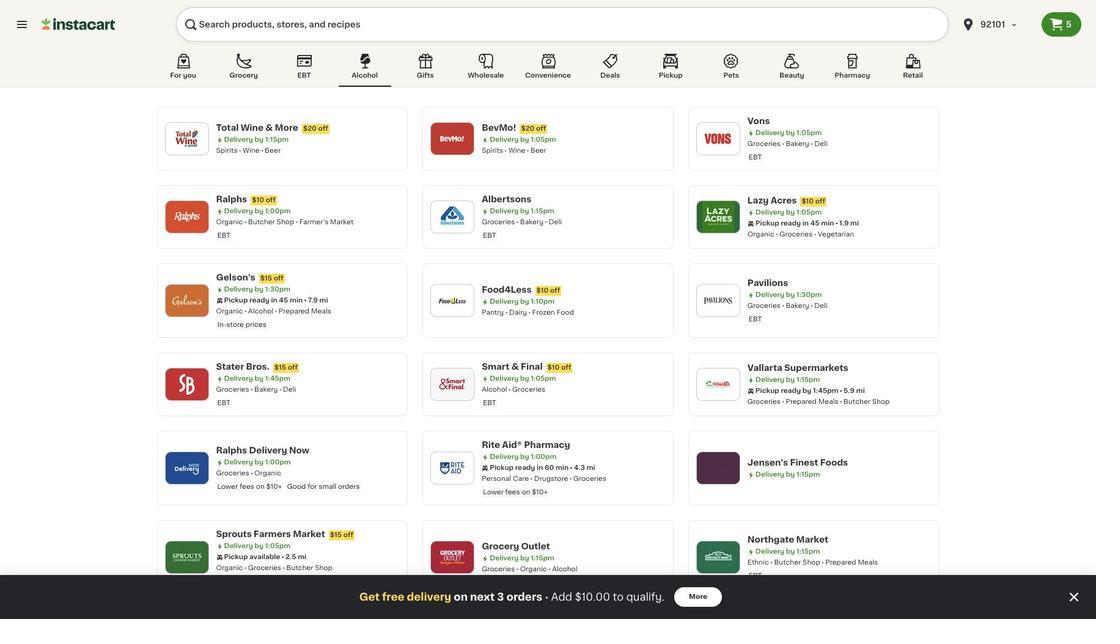 Task type: vqa. For each thing, say whether or not it's contained in the screenshot.


Task type: locate. For each thing, give the bounding box(es) containing it.
1 spirits from the left
[[216, 147, 238, 154]]

1:15pm down outlet
[[531, 555, 555, 562]]

on left the next
[[454, 593, 468, 603]]

delivery by 1:15pm down jensen's finest foods
[[756, 472, 820, 478]]

1 vertical spatial prepared
[[786, 399, 817, 406]]

delivery for vallarta supermarkets logo
[[756, 377, 785, 384]]

wine down total wine & more $20 off
[[243, 147, 260, 154]]

spirits down bevmo!
[[482, 147, 504, 154]]

1 $20 from the left
[[303, 125, 317, 132]]

delivery for the jensen's finest foods logo on the bottom
[[756, 472, 785, 478]]

1:15pm for grocery outlet
[[531, 555, 555, 562]]

1:45pm up groceries prepared meals butcher shop
[[814, 388, 839, 395]]

ebt for ralphs logo
[[217, 232, 231, 239]]

grocery right you
[[230, 72, 258, 79]]

delivery for northgate market logo
[[756, 549, 785, 555]]

45 for $15
[[279, 297, 288, 304]]

bakery down delivery by 1:45pm
[[255, 387, 278, 393]]

gelson's logo image
[[171, 285, 203, 317]]

delivery for vons logo
[[756, 130, 785, 136]]

$20 inside bevmo! $20 off
[[521, 125, 535, 132]]

pharmacy button
[[827, 51, 879, 87]]

ralphs logo image
[[171, 201, 203, 233]]

butcher
[[248, 219, 275, 226], [844, 399, 871, 406], [775, 560, 801, 566], [287, 565, 313, 572]]

spirits
[[216, 147, 238, 154], [482, 147, 504, 154]]

0 horizontal spatial meals
[[311, 308, 332, 315]]

groceries bakery deli for vons
[[748, 141, 828, 147]]

delivery for gelson's logo on the left of the page
[[224, 286, 253, 293]]

ralphs
[[216, 195, 247, 204], [216, 447, 247, 455]]

2 spirits from the left
[[482, 147, 504, 154]]

pavilions logo image
[[703, 285, 735, 317]]

by down 'bros.'
[[255, 376, 264, 382]]

acres
[[771, 196, 797, 205]]

prepared down pickup ready by 1:45pm
[[786, 399, 817, 406]]

organic for organic alcohol prepared meals
[[216, 308, 243, 315]]

pharmacy inside button
[[835, 72, 871, 79]]

2 beer from the left
[[531, 147, 547, 154]]

groceries bakery deli for pavilions
[[748, 303, 828, 310]]

in up organic alcohol prepared meals
[[271, 297, 278, 304]]

$20
[[303, 125, 317, 132], [521, 125, 535, 132]]

gifts button
[[399, 51, 452, 87]]

min right 60 at bottom
[[556, 465, 569, 472]]

delivery for rite aid® pharmacy logo
[[490, 454, 519, 461]]

ebt down vons
[[749, 154, 762, 161]]

organic groceries vegetarian
[[748, 231, 855, 238]]

delivery by 1:15pm down albertsons
[[490, 208, 555, 215]]

delivery by 1:30pm down pavilions
[[756, 292, 822, 299]]

1 horizontal spatial 45
[[811, 220, 820, 227]]

0 horizontal spatial spirits wine beer
[[216, 147, 281, 154]]

1:15pm for vallarta supermarkets
[[797, 377, 820, 384]]

0 horizontal spatial beer
[[265, 147, 281, 154]]

0 vertical spatial 1:45pm
[[265, 376, 291, 382]]

grocery button
[[217, 51, 270, 87]]

groceries down smart & final $10 off at bottom
[[513, 387, 546, 393]]

pickup
[[659, 72, 683, 79], [756, 220, 780, 227], [224, 297, 248, 304], [756, 388, 780, 395], [490, 465, 514, 472], [224, 554, 248, 561]]

fees down groceries organic
[[240, 484, 254, 491]]

wine for bevmo!
[[509, 147, 526, 154]]

ebt inside button
[[298, 72, 311, 79]]

2 horizontal spatial in
[[803, 220, 809, 227]]

outlet
[[521, 543, 550, 551]]

fees down care
[[506, 489, 520, 496]]

northgate market
[[748, 536, 829, 544]]

grocery outlet logo image
[[437, 542, 469, 574]]

off inside smart & final $10 off
[[561, 365, 571, 371]]

lower down the personal
[[483, 489, 504, 496]]

pickup down sprouts at bottom left
[[224, 554, 248, 561]]

delivery by 1:15pm down the northgate market
[[756, 549, 820, 555]]

more inside button
[[689, 594, 708, 601]]

food
[[557, 310, 574, 316]]

retail button
[[887, 51, 940, 87]]

groceries down albertsons
[[482, 219, 515, 226]]

0 horizontal spatial 45
[[279, 297, 288, 304]]

ebt right ralphs logo
[[217, 232, 231, 239]]

lower
[[217, 484, 238, 491], [483, 489, 504, 496]]

vallarta supermarkets
[[748, 364, 849, 373]]

spirits wine beer down bevmo! $20 off
[[482, 147, 547, 154]]

0 vertical spatial in
[[803, 220, 809, 227]]

0 horizontal spatial pharmacy
[[524, 441, 570, 450]]

pickup button
[[645, 51, 697, 87]]

off inside sprouts farmers market $15 off
[[344, 532, 354, 539]]

45 up organic groceries vegetarian
[[811, 220, 820, 227]]

$15 down the small
[[330, 532, 342, 539]]

1:05pm
[[797, 130, 822, 136], [531, 136, 556, 143], [797, 209, 822, 216], [531, 376, 556, 382], [265, 543, 291, 550]]

vons logo image
[[703, 123, 735, 155]]

60
[[545, 465, 554, 472]]

1 horizontal spatial $20
[[521, 125, 535, 132]]

by down ralphs $10 off at the left top of page
[[255, 208, 264, 215]]

0 horizontal spatial pickup ready in 45 min
[[224, 297, 303, 304]]

albertsons logo image
[[437, 201, 469, 233]]

1 horizontal spatial market
[[330, 219, 354, 226]]

1 vertical spatial pharmacy
[[524, 441, 570, 450]]

1 horizontal spatial $15
[[274, 365, 286, 371]]

0 horizontal spatial $15
[[260, 275, 272, 282]]

bakery up lazy acres $10 off
[[786, 141, 810, 147]]

by for gelson's logo on the left of the page
[[255, 286, 264, 293]]

organic down pickup available
[[216, 565, 243, 572]]

1 vertical spatial $15
[[274, 365, 286, 371]]

in-
[[217, 322, 227, 328]]

now
[[289, 447, 310, 455]]

1:15pm for northgate market
[[797, 549, 820, 555]]

7.9 mi
[[308, 297, 328, 304]]

2 horizontal spatial meals
[[858, 560, 879, 566]]

smart & final logo image
[[437, 369, 469, 401]]

shop
[[277, 219, 294, 226], [873, 399, 890, 406], [803, 560, 821, 566], [315, 565, 333, 572]]

•
[[545, 593, 549, 602]]

pickup for groceries
[[490, 465, 514, 472]]

0 horizontal spatial 1:45pm
[[265, 376, 291, 382]]

deli for albertsons
[[549, 219, 562, 226]]

1:00pm for rite aid® pharmacy
[[531, 454, 557, 461]]

delivery for "smart & final logo"
[[490, 376, 519, 382]]

pantry dairy frozen food
[[482, 310, 574, 316]]

beer
[[265, 147, 281, 154], [531, 147, 547, 154]]

get
[[360, 593, 380, 603]]

1:05pm for bevmo!
[[531, 136, 556, 143]]

$10+ left good
[[266, 484, 282, 491]]

ready up organic groceries vegetarian
[[781, 220, 801, 227]]

2.5
[[286, 554, 296, 561]]

instacart image
[[42, 17, 115, 32]]

wine down bevmo! $20 off
[[509, 147, 526, 154]]

1:30pm up organic alcohol prepared meals
[[265, 286, 291, 293]]

ebt down albertsons
[[483, 232, 496, 239]]

0 vertical spatial pickup ready in 45 min
[[756, 220, 835, 227]]

vegetarian
[[818, 231, 855, 238]]

free
[[382, 593, 405, 603]]

2 $20 from the left
[[521, 125, 535, 132]]

1 ralphs from the top
[[216, 195, 247, 204]]

dairy
[[509, 310, 527, 316]]

groceries organic
[[216, 470, 281, 477]]

1 spirits wine beer from the left
[[216, 147, 281, 154]]

organic up store
[[216, 308, 243, 315]]

by down jensen's finest foods
[[786, 472, 795, 478]]

0 vertical spatial &
[[266, 124, 273, 132]]

2 vertical spatial in
[[537, 465, 543, 472]]

by for the jensen's finest foods logo on the bottom
[[786, 472, 795, 478]]

delivery by 1:00pm for rite aid® pharmacy
[[490, 454, 557, 461]]

1:15pm up ethnic butcher shop prepared meals
[[797, 549, 820, 555]]

alcohol inside button
[[352, 72, 378, 79]]

stater bros. logo image
[[171, 369, 203, 401]]

orders inside get free delivery on next 3 orders • add $10.00 to qualify.
[[507, 593, 543, 603]]

delivery by 1:45pm
[[224, 376, 291, 382]]

shop categories tab list
[[157, 51, 940, 87]]

1 vertical spatial ralphs
[[216, 447, 247, 455]]

gelson's
[[216, 273, 256, 282]]

delivery by 1:05pm down smart & final $10 off at bottom
[[490, 376, 556, 382]]

45 up organic alcohol prepared meals
[[279, 297, 288, 304]]

1 horizontal spatial grocery
[[482, 543, 519, 551]]

market up ethnic butcher shop prepared meals
[[797, 536, 829, 544]]

0 horizontal spatial 1:30pm
[[265, 286, 291, 293]]

1 beer from the left
[[265, 147, 281, 154]]

1 vertical spatial meals
[[819, 399, 839, 406]]

farmers
[[254, 530, 291, 539]]

$10 right acres
[[802, 198, 814, 205]]

delivery by 1:15pm
[[224, 136, 289, 143], [490, 208, 555, 215], [756, 377, 820, 384], [756, 472, 820, 478], [756, 549, 820, 555], [490, 555, 555, 562]]

lower fees on $10+ good for small orders
[[217, 484, 360, 491]]

food4less $10 off
[[482, 286, 560, 294]]

1 vertical spatial orders
[[507, 593, 543, 603]]

by down bevmo! $20 off
[[521, 136, 530, 143]]

1:15pm for albertsons
[[531, 208, 555, 215]]

2 spirits wine beer from the left
[[482, 147, 547, 154]]

2 vertical spatial meals
[[858, 560, 879, 566]]

$10+
[[266, 484, 282, 491], [532, 489, 548, 496]]

0 horizontal spatial spirits
[[216, 147, 238, 154]]

grocery inside button
[[230, 72, 258, 79]]

0 vertical spatial $15
[[260, 275, 272, 282]]

delivery by 1:05pm for bevmo!
[[490, 136, 556, 143]]

by for stater bros. logo
[[255, 376, 264, 382]]

by up pickup ready by 1:45pm
[[786, 377, 795, 384]]

organic down lazy
[[748, 231, 775, 238]]

off inside gelson's $15 off
[[274, 275, 284, 282]]

delivery by 1:05pm
[[756, 130, 822, 136], [490, 136, 556, 143], [756, 209, 822, 216], [490, 376, 556, 382], [224, 543, 291, 550]]

5.9 mi
[[844, 388, 865, 395]]

pickup ready in 45 min for acres
[[756, 220, 835, 227]]

by for lazy acres logo
[[786, 209, 795, 216]]

2 horizontal spatial $15
[[330, 532, 342, 539]]

beauty button
[[766, 51, 819, 87]]

by down albertsons
[[521, 208, 530, 215]]

pickup right deals
[[659, 72, 683, 79]]

organic for organic groceries vegetarian
[[748, 231, 775, 238]]

$10 up organic butcher shop farmer's market
[[252, 197, 264, 204]]

2 vertical spatial prepared
[[826, 560, 857, 566]]

0 horizontal spatial in
[[271, 297, 278, 304]]

0 vertical spatial min
[[822, 220, 835, 227]]

beauty
[[780, 72, 805, 79]]

off inside food4less $10 off
[[550, 287, 560, 294]]

orders left •
[[507, 593, 543, 603]]

0 horizontal spatial on
[[256, 484, 265, 491]]

ready for 1:15pm
[[781, 388, 801, 395]]

delivery for 'sprouts farmers market logo'
[[224, 543, 253, 550]]

bevmo! $20 off
[[482, 124, 546, 132]]

by for northgate market logo
[[786, 549, 795, 555]]

0 vertical spatial 45
[[811, 220, 820, 227]]

3
[[497, 593, 504, 603]]

by up available
[[255, 543, 264, 550]]

organic down ralphs $10 off at the left top of page
[[216, 219, 243, 226]]

0 horizontal spatial lower
[[217, 484, 238, 491]]

groceries organic alcohol
[[482, 566, 578, 573]]

1 horizontal spatial spirits wine beer
[[482, 147, 547, 154]]

ready up organic alcohol prepared meals
[[250, 297, 270, 304]]

butcher down 5.9 mi
[[844, 399, 871, 406]]

0 horizontal spatial min
[[290, 297, 303, 304]]

0 vertical spatial ralphs
[[216, 195, 247, 204]]

ralphs up groceries organic
[[216, 447, 247, 455]]

1:15pm down supermarkets
[[797, 377, 820, 384]]

delivery by 1:05pm for lazy acres
[[756, 209, 822, 216]]

rite aid® pharmacy
[[482, 441, 570, 450]]

by for grocery outlet logo
[[521, 555, 530, 562]]

in-store prices
[[217, 322, 267, 328]]

ebt for vons logo
[[749, 154, 762, 161]]

None search field
[[176, 7, 949, 42]]

on down groceries organic
[[256, 484, 265, 491]]

0 horizontal spatial grocery
[[230, 72, 258, 79]]

alcohol button
[[339, 51, 391, 87]]

$15 inside sprouts farmers market $15 off
[[330, 532, 342, 539]]

organic butcher shop farmer's market
[[216, 219, 354, 226]]

2.5 mi
[[286, 554, 307, 561]]

ebt down pavilions
[[749, 316, 762, 323]]

spirits for total wine & more
[[216, 147, 238, 154]]

1 horizontal spatial spirits
[[482, 147, 504, 154]]

0 horizontal spatial fees
[[240, 484, 254, 491]]

45 for acres
[[811, 220, 820, 227]]

1 horizontal spatial orders
[[507, 593, 543, 603]]

2 horizontal spatial min
[[822, 220, 835, 227]]

bakery down albertsons
[[520, 219, 544, 226]]

pickup ready in 45 min up organic groceries vegetarian
[[756, 220, 835, 227]]

lower down groceries organic
[[217, 484, 238, 491]]

mi for $10
[[851, 220, 859, 227]]

1 horizontal spatial delivery by 1:30pm
[[756, 292, 822, 299]]

$10
[[252, 197, 264, 204], [802, 198, 814, 205], [537, 287, 549, 294], [548, 365, 560, 371]]

1 horizontal spatial meals
[[819, 399, 839, 406]]

alcohol left gifts on the left top of page
[[352, 72, 378, 79]]

45
[[811, 220, 820, 227], [279, 297, 288, 304]]

2 horizontal spatial on
[[522, 489, 531, 496]]

smart & final $10 off
[[482, 363, 571, 371]]

1 horizontal spatial pickup ready in 45 min
[[756, 220, 835, 227]]

1 horizontal spatial $10+
[[532, 489, 548, 496]]

$15 inside gelson's $15 off
[[260, 275, 272, 282]]

delivery by 1:05pm for sprouts farmers market
[[224, 543, 291, 550]]

pickup down gelson's
[[224, 297, 248, 304]]

delivery by 1:05pm for smart & final
[[490, 376, 556, 382]]

0 horizontal spatial $10+
[[266, 484, 282, 491]]

more down northgate market logo
[[689, 594, 708, 601]]

ready up care
[[515, 465, 535, 472]]

delivery for lazy acres logo
[[756, 209, 785, 216]]

1 vertical spatial 1:45pm
[[814, 388, 839, 395]]

on down care
[[522, 489, 531, 496]]

rite
[[482, 441, 500, 450]]

delivery by 1:05pm down lazy acres $10 off
[[756, 209, 822, 216]]

prepared down 7.9
[[279, 308, 310, 315]]

$20 down the ebt button
[[303, 125, 317, 132]]

delivery by 1:30pm down gelson's $15 off
[[224, 286, 291, 293]]

1:05pm for smart & final
[[531, 376, 556, 382]]

deli
[[815, 141, 828, 147], [549, 219, 562, 226], [815, 303, 828, 310], [283, 387, 296, 393]]

0 horizontal spatial prepared
[[279, 308, 310, 315]]

0 horizontal spatial more
[[275, 124, 298, 132]]

lazy
[[748, 196, 769, 205]]

1 vertical spatial 45
[[279, 297, 288, 304]]

deli for pavilions
[[815, 303, 828, 310]]

1 horizontal spatial fees
[[506, 489, 520, 496]]

1 horizontal spatial more
[[689, 594, 708, 601]]

pickup up the personal
[[490, 465, 514, 472]]

5
[[1067, 20, 1072, 29]]

0 horizontal spatial &
[[266, 124, 273, 132]]

2 horizontal spatial prepared
[[826, 560, 857, 566]]

groceries prepared meals butcher shop
[[748, 399, 890, 406]]

0 horizontal spatial delivery by 1:30pm
[[224, 286, 291, 293]]

2 ralphs from the top
[[216, 447, 247, 455]]

finest
[[791, 459, 819, 467]]

1 horizontal spatial &
[[512, 363, 519, 371]]

pickup for meals
[[224, 297, 248, 304]]

1 vertical spatial min
[[290, 297, 303, 304]]

bakery
[[786, 141, 810, 147], [520, 219, 544, 226], [786, 303, 810, 310], [255, 387, 278, 393]]

by for 'sprouts farmers market logo'
[[255, 543, 264, 550]]

1 horizontal spatial pharmacy
[[835, 72, 871, 79]]

1 horizontal spatial 1:30pm
[[797, 292, 822, 299]]

lower for lower fees on $10+ good for small orders
[[217, 484, 238, 491]]

pickup down vallarta
[[756, 388, 780, 395]]

alcohol down smart
[[482, 387, 507, 393]]

min up vegetarian at top
[[822, 220, 835, 227]]

$10 up 1:10pm
[[537, 287, 549, 294]]

delivery for grocery outlet logo
[[490, 555, 519, 562]]

0 vertical spatial more
[[275, 124, 298, 132]]

&
[[266, 124, 273, 132], [512, 363, 519, 371]]

1 vertical spatial grocery
[[482, 543, 519, 551]]

fees for lower fees on $10+ good for small orders
[[240, 484, 254, 491]]

1 horizontal spatial lower
[[483, 489, 504, 496]]

by up pantry dairy frozen food
[[521, 299, 530, 305]]

ebt
[[298, 72, 311, 79], [749, 154, 762, 161], [217, 232, 231, 239], [483, 232, 496, 239], [749, 316, 762, 323], [217, 400, 231, 407], [483, 400, 496, 407], [749, 573, 762, 580]]

by up groceries organic alcohol in the bottom of the page
[[521, 555, 530, 562]]

lower for lower fees on $10+
[[483, 489, 504, 496]]

$15 right 'bros.'
[[274, 365, 286, 371]]

off
[[318, 125, 328, 132], [536, 125, 546, 132], [266, 197, 276, 204], [816, 198, 826, 205], [274, 275, 284, 282], [550, 287, 560, 294], [288, 365, 298, 371], [561, 365, 571, 371], [344, 532, 354, 539]]

on for lower fees on $10+ good for small orders
[[256, 484, 265, 491]]

by for bevmo! logo
[[521, 136, 530, 143]]

$10 inside food4less $10 off
[[537, 287, 549, 294]]

1:30pm down organic groceries vegetarian
[[797, 292, 822, 299]]

0 vertical spatial orders
[[338, 484, 360, 491]]

by for "smart & final logo"
[[521, 376, 530, 382]]

by down the northgate market
[[786, 549, 795, 555]]

1 vertical spatial pickup ready in 45 min
[[224, 297, 303, 304]]

by down ralphs delivery now
[[255, 459, 264, 466]]

ebt left alcohol button
[[298, 72, 311, 79]]

pickup for shop
[[224, 554, 248, 561]]

grocery left outlet
[[482, 543, 519, 551]]

in left 60 at bottom
[[537, 465, 543, 472]]

1 horizontal spatial on
[[454, 593, 468, 603]]

$20 inside total wine & more $20 off
[[303, 125, 317, 132]]

0 vertical spatial grocery
[[230, 72, 258, 79]]

pickup ready in 45 min up organic alcohol prepared meals
[[224, 297, 303, 304]]

92101 button
[[954, 7, 1042, 42]]

1 horizontal spatial prepared
[[786, 399, 817, 406]]

1 horizontal spatial min
[[556, 465, 569, 472]]

0 horizontal spatial $20
[[303, 125, 317, 132]]

$15 inside stater bros. $15 off
[[274, 365, 286, 371]]

1 vertical spatial in
[[271, 297, 278, 304]]

delivery for stater bros. logo
[[224, 376, 253, 382]]

1 horizontal spatial beer
[[531, 147, 547, 154]]

0 vertical spatial pharmacy
[[835, 72, 871, 79]]

1 vertical spatial more
[[689, 594, 708, 601]]

ralphs for ralphs $10 off
[[216, 195, 247, 204]]

2 vertical spatial $15
[[330, 532, 342, 539]]

add
[[551, 593, 573, 603]]

by up groceries prepared meals butcher shop
[[803, 388, 812, 395]]

1:30pm
[[265, 286, 291, 293], [797, 292, 822, 299]]

1 horizontal spatial 1:45pm
[[814, 388, 839, 395]]

4.3 mi
[[574, 465, 596, 472]]

grocery for grocery
[[230, 72, 258, 79]]

get free delivery on next 3 orders • add $10.00 to qualify.
[[360, 593, 665, 603]]

ebt for "smart & final logo"
[[483, 400, 496, 407]]

ralphs right ralphs logo
[[216, 195, 247, 204]]

1:00pm up 60 at bottom
[[531, 454, 557, 461]]



Task type: describe. For each thing, give the bounding box(es) containing it.
to
[[613, 593, 624, 603]]

you
[[183, 72, 196, 79]]

groceries down stater
[[216, 387, 249, 393]]

total wine & more $20 off
[[216, 124, 328, 132]]

1:05pm down beauty
[[797, 130, 822, 136]]

4.3
[[574, 465, 585, 472]]

lower fees on $10+
[[483, 489, 548, 496]]

frozen
[[533, 310, 555, 316]]

pickup ready by 1:45pm
[[756, 388, 839, 395]]

1:05pm for lazy acres
[[797, 209, 822, 216]]

deli for vons
[[815, 141, 828, 147]]

jensen's finest foods
[[748, 459, 849, 467]]

lazy acres $10 off
[[748, 196, 826, 205]]

ebt for albertsons logo
[[483, 232, 496, 239]]

sprouts farmers market logo image
[[171, 542, 203, 574]]

total wine & more logo image
[[171, 123, 203, 155]]

care
[[513, 476, 529, 483]]

stater
[[216, 363, 244, 371]]

groceries down ralphs delivery now
[[216, 470, 249, 477]]

1:15pm down total wine & more $20 off
[[265, 136, 289, 143]]

delivery by 1:00pm down ralphs $10 off at the left top of page
[[224, 208, 291, 215]]

food4less
[[482, 286, 532, 294]]

pantry
[[482, 310, 504, 316]]

by for 'food4less logo'
[[521, 299, 530, 305]]

groceries down 4.3 mi
[[574, 476, 607, 483]]

pickup available
[[224, 554, 280, 561]]

2 horizontal spatial market
[[797, 536, 829, 544]]

on for lower fees on $10+
[[522, 489, 531, 496]]

ebt for stater bros. logo
[[217, 400, 231, 407]]

ebt for pavilions logo
[[749, 316, 762, 323]]

gelson's $15 off
[[216, 273, 284, 282]]

delivery for albertsons logo
[[490, 208, 519, 215]]

for you button
[[157, 51, 210, 87]]

aid®
[[502, 441, 522, 450]]

grocery for grocery outlet
[[482, 543, 519, 551]]

butcher down ralphs $10 off at the left top of page
[[248, 219, 275, 226]]

$10+ for lower fees on $10+ good for small orders
[[266, 484, 282, 491]]

pets
[[724, 72, 740, 79]]

beer for off
[[531, 147, 547, 154]]

personal care drugstore groceries
[[482, 476, 607, 483]]

delivery by 1:15pm for northgate market
[[756, 549, 820, 555]]

lazy acres logo image
[[703, 201, 735, 233]]

organic down ralphs delivery now
[[255, 470, 281, 477]]

ralphs $10 off
[[216, 195, 276, 204]]

albertsons
[[482, 195, 532, 204]]

rite aid® pharmacy logo image
[[437, 453, 469, 484]]

store
[[227, 322, 244, 328]]

pavilions
[[748, 279, 789, 287]]

personal
[[482, 476, 511, 483]]

for
[[170, 72, 181, 79]]

2 vertical spatial min
[[556, 465, 569, 472]]

by for pavilions logo
[[786, 292, 795, 299]]

1 horizontal spatial in
[[537, 465, 543, 472]]

jensen's finest foods logo image
[[703, 453, 735, 484]]

qualify.
[[627, 593, 665, 603]]

vallarta supermarkets logo image
[[703, 369, 735, 401]]

off inside total wine & more $20 off
[[318, 125, 328, 132]]

5.9
[[844, 388, 855, 395]]

northgate
[[748, 536, 795, 544]]

wine for total
[[243, 147, 260, 154]]

delivery for bevmo! logo
[[490, 136, 519, 143]]

in for acres
[[803, 220, 809, 227]]

wine right total
[[241, 124, 264, 132]]

groceries bakery deli down delivery by 1:45pm
[[216, 387, 296, 393]]

for you
[[170, 72, 196, 79]]

1.9
[[840, 220, 849, 227]]

off inside ralphs $10 off
[[266, 197, 276, 204]]

mi right 5.9 on the bottom of page
[[857, 388, 865, 395]]

delivery by 1:30pm for organic
[[224, 286, 291, 293]]

ethnic
[[748, 560, 769, 566]]

vallarta
[[748, 364, 783, 373]]

spirits wine beer for bevmo!
[[482, 147, 547, 154]]

ebt button
[[278, 51, 331, 87]]

1.9 mi
[[840, 220, 859, 227]]

delivery by 1:10pm
[[490, 299, 555, 305]]

delivery by 1:15pm for grocery outlet
[[490, 555, 555, 562]]

by for ralphs logo
[[255, 208, 264, 215]]

sprouts farmers market $15 off
[[216, 530, 354, 539]]

1:10pm
[[531, 299, 555, 305]]

ready for 1:05pm
[[781, 220, 801, 227]]

deals
[[601, 72, 620, 79]]

delivery for ralphs delivery now logo at the bottom of the page
[[224, 459, 253, 466]]

ralphs for ralphs delivery now
[[216, 447, 247, 455]]

jensen's
[[748, 459, 789, 467]]

food4less logo image
[[437, 285, 469, 317]]

stater bros. $15 off
[[216, 363, 298, 371]]

groceries down lazy acres $10 off
[[780, 231, 813, 238]]

vons
[[748, 117, 770, 125]]

smart
[[482, 363, 510, 371]]

butcher down 2.5 mi
[[287, 565, 313, 572]]

$10+ for lower fees on $10+
[[532, 489, 548, 496]]

pets button
[[705, 51, 758, 87]]

delivery by 1:00pm for ralphs delivery now
[[224, 459, 291, 466]]

pickup ready in 60 min
[[490, 465, 569, 472]]

off inside bevmo! $20 off
[[536, 125, 546, 132]]

0 horizontal spatial orders
[[338, 484, 360, 491]]

alcohol groceries
[[482, 387, 546, 393]]

$10 inside ralphs $10 off
[[252, 197, 264, 204]]

0 vertical spatial prepared
[[279, 308, 310, 315]]

off inside lazy acres $10 off
[[816, 198, 826, 205]]

1 vertical spatial &
[[512, 363, 519, 371]]

pickup inside button
[[659, 72, 683, 79]]

by for vons logo
[[786, 130, 795, 136]]

$10 inside lazy acres $10 off
[[802, 198, 814, 205]]

pickup down lazy
[[756, 220, 780, 227]]

pickup ready in 45 min for $15
[[224, 297, 303, 304]]

bakery for albertsons
[[520, 219, 544, 226]]

farmer's
[[300, 219, 329, 226]]

mi for off
[[320, 297, 328, 304]]

bevmo!
[[482, 124, 517, 132]]

delivery by 1:30pm for ebt
[[756, 292, 822, 299]]

delivery for 'food4less logo'
[[490, 299, 519, 305]]

small
[[319, 484, 337, 491]]

available
[[250, 554, 280, 561]]

delivery by 1:05pm down vons
[[756, 130, 822, 136]]

ready for 1:30pm
[[250, 297, 270, 304]]

beer for &
[[265, 147, 281, 154]]

delivery by 1:15pm for vallarta supermarkets
[[756, 377, 820, 384]]

northgate market logo image
[[703, 542, 735, 574]]

retail
[[904, 72, 924, 79]]

delivery
[[407, 593, 452, 603]]

groceries down vallarta
[[748, 399, 781, 406]]

1:30pm for 7.9 mi
[[265, 286, 291, 293]]

organic down outlet
[[520, 566, 547, 573]]

by for albertsons logo
[[521, 208, 530, 215]]

7.9
[[308, 297, 318, 304]]

Search field
[[176, 7, 949, 42]]

1:15pm for jensen's finest foods
[[797, 472, 820, 478]]

in for $15
[[271, 297, 278, 304]]

by for rite aid® pharmacy logo
[[521, 454, 530, 461]]

treatment tracker modal dialog
[[0, 576, 1097, 620]]

1:05pm for sprouts farmers market
[[265, 543, 291, 550]]

convenience
[[525, 72, 571, 79]]

wholesale button
[[460, 51, 512, 87]]

bros.
[[246, 363, 270, 371]]

mi for market
[[298, 554, 307, 561]]

ready for 1:00pm
[[515, 465, 535, 472]]

deals button
[[584, 51, 637, 87]]

alcohol up the add
[[552, 566, 578, 573]]

1:30pm for bakery
[[797, 292, 822, 299]]

groceries down available
[[248, 565, 281, 572]]

delivery by 1:15pm down total wine & more $20 off
[[224, 136, 289, 143]]

drugstore
[[534, 476, 568, 483]]

organic for organic groceries butcher shop
[[216, 565, 243, 572]]

organic for organic butcher shop farmer's market
[[216, 219, 243, 226]]

delivery for pavilions logo
[[756, 292, 785, 299]]

groceries down vons
[[748, 141, 781, 147]]

1:00pm for ralphs delivery now
[[265, 459, 291, 466]]

gifts
[[417, 72, 434, 79]]

total
[[216, 124, 239, 132]]

wholesale
[[468, 72, 504, 79]]

ralphs delivery now logo image
[[171, 453, 203, 484]]

ralphs delivery now
[[216, 447, 310, 455]]

92101 button
[[961, 7, 1035, 42]]

mi right 4.3 on the bottom
[[587, 465, 596, 472]]

$10.00
[[575, 593, 611, 603]]

fees for lower fees on $10+
[[506, 489, 520, 496]]

0 vertical spatial meals
[[311, 308, 332, 315]]

by for ralphs delivery now logo at the bottom of the page
[[255, 459, 264, 466]]

by for total wine & more logo
[[255, 136, 264, 143]]

groceries down pavilions
[[748, 303, 781, 310]]

alcohol up "prices"
[[248, 308, 274, 315]]

on inside get free delivery on next 3 orders • add $10.00 to qualify.
[[454, 593, 468, 603]]

min for acres
[[822, 220, 835, 227]]

delivery for ralphs logo
[[224, 208, 253, 215]]

delivery by 1:15pm for jensen's finest foods
[[756, 472, 820, 478]]

spirits wine beer for total
[[216, 147, 281, 154]]

$10 inside smart & final $10 off
[[548, 365, 560, 371]]

bakery for vons
[[786, 141, 810, 147]]

pickup for butcher
[[756, 388, 780, 395]]

ebt for northgate market logo
[[749, 573, 762, 580]]

spirits for bevmo!
[[482, 147, 504, 154]]

butcher down the northgate market
[[775, 560, 801, 566]]

bevmo! logo image
[[437, 123, 469, 155]]

5 button
[[1042, 12, 1082, 37]]

delivery for total wine & more logo
[[224, 136, 253, 143]]

1:00pm up organic butcher shop farmer's market
[[265, 208, 291, 215]]

grocery outlet
[[482, 543, 550, 551]]

off inside stater bros. $15 off
[[288, 365, 298, 371]]

groceries up 3
[[482, 566, 515, 573]]

next
[[470, 593, 495, 603]]

min for $15
[[290, 297, 303, 304]]

organic alcohol prepared meals
[[216, 308, 332, 315]]

0 horizontal spatial market
[[293, 530, 325, 539]]



